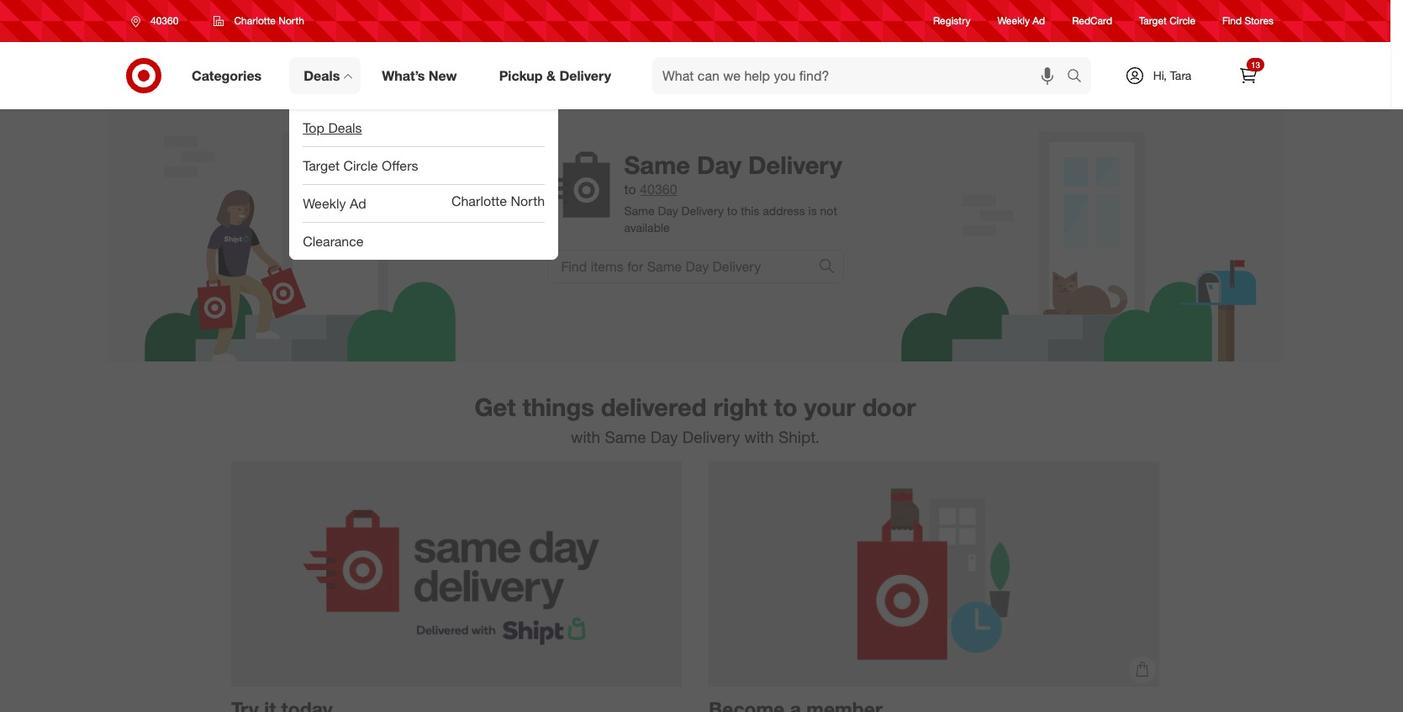 Task type: describe. For each thing, give the bounding box(es) containing it.
get
[[475, 392, 516, 422]]

search button
[[1060, 57, 1100, 98]]

what's new
[[382, 67, 457, 84]]

what's
[[382, 67, 425, 84]]

1 vertical spatial day
[[658, 204, 679, 218]]

hi, tara
[[1154, 68, 1192, 82]]

same day delivery to 40360 same day delivery to this address is not available
[[624, 150, 843, 235]]

not
[[821, 204, 838, 218]]

Find items for Same Day Delivery search field
[[548, 251, 810, 283]]

new
[[429, 67, 457, 84]]

1 vertical spatial charlotte north
[[452, 193, 545, 209]]

offers
[[382, 157, 419, 174]]

0 vertical spatial to
[[624, 181, 636, 198]]

1 vertical spatial same
[[624, 204, 655, 218]]

categories link
[[177, 57, 283, 94]]

target circle offers
[[303, 157, 419, 174]]

0 vertical spatial ad
[[1033, 15, 1046, 27]]

available
[[624, 220, 670, 235]]

same day delivery, delivered with shipt image
[[231, 462, 682, 687]]

pickup & delivery link
[[485, 57, 633, 94]]

40360 inside dropdown button
[[151, 14, 179, 27]]

top deals
[[303, 119, 362, 136]]

tara
[[1171, 68, 1192, 82]]

delivery left this
[[682, 204, 724, 218]]

target for target circle
[[1140, 15, 1167, 27]]

1 horizontal spatial weekly ad
[[998, 15, 1046, 27]]

right
[[714, 392, 768, 422]]

north inside 'dropdown button'
[[279, 14, 304, 27]]

registry
[[934, 15, 971, 27]]

clearance
[[303, 233, 364, 249]]

what's new link
[[368, 57, 478, 94]]

day inside "get things delivered right to your door with same day delivery with shipt."
[[651, 427, 678, 447]]

1 vertical spatial to
[[727, 204, 738, 218]]

get things delivered right to your door with same day delivery with shipt.
[[475, 392, 916, 447]]

find
[[1223, 15, 1242, 27]]

charlotte inside 'dropdown button'
[[234, 14, 276, 27]]

&
[[547, 67, 556, 84]]

top deals link
[[290, 109, 559, 146]]

to inside "get things delivered right to your door with same day delivery with shipt."
[[774, 392, 798, 422]]

is
[[809, 204, 817, 218]]

door
[[863, 392, 916, 422]]

40360 button
[[120, 6, 196, 36]]

clearance link
[[290, 223, 559, 260]]

1 vertical spatial weekly ad
[[303, 195, 367, 212]]

1 horizontal spatial weekly
[[998, 15, 1030, 27]]

delivered
[[601, 392, 707, 422]]

40360 button
[[640, 180, 678, 199]]

40360 inside same day delivery to 40360 same day delivery to this address is not available
[[640, 181, 678, 198]]



Task type: vqa. For each thing, say whether or not it's contained in the screenshot.
registry Link
yes



Task type: locate. For each thing, give the bounding box(es) containing it.
0 vertical spatial charlotte
[[234, 14, 276, 27]]

delivery inside "get things delivered right to your door with same day delivery with shipt."
[[683, 427, 740, 447]]

ad
[[1033, 15, 1046, 27], [350, 195, 367, 212]]

target
[[1140, 15, 1167, 27], [303, 157, 340, 174]]

13 link
[[1230, 57, 1267, 94]]

same up available in the top of the page
[[624, 204, 655, 218]]

things
[[523, 392, 594, 422]]

0 vertical spatial charlotte north
[[234, 14, 304, 27]]

same inside "get things delivered right to your door with same day delivery with shipt."
[[605, 427, 646, 447]]

to up shipt.
[[774, 392, 798, 422]]

target circle offers link
[[290, 147, 559, 184]]

redcard link
[[1073, 14, 1113, 28]]

top
[[303, 119, 325, 136]]

0 vertical spatial same
[[624, 150, 690, 180]]

same down delivered
[[605, 427, 646, 447]]

day up this
[[697, 150, 742, 180]]

pickup
[[499, 67, 543, 84]]

0 vertical spatial weekly
[[998, 15, 1030, 27]]

1 vertical spatial deals
[[328, 119, 362, 136]]

0 vertical spatial target
[[1140, 15, 1167, 27]]

0 horizontal spatial to
[[624, 181, 636, 198]]

1 vertical spatial 40360
[[640, 181, 678, 198]]

1 vertical spatial weekly
[[303, 195, 346, 212]]

target circle link
[[1140, 14, 1196, 28]]

0 horizontal spatial with
[[571, 427, 601, 447]]

shipt.
[[779, 427, 820, 447]]

target for target circle offers
[[303, 157, 340, 174]]

1 horizontal spatial with
[[745, 427, 774, 447]]

1 horizontal spatial charlotte
[[452, 193, 507, 209]]

0 vertical spatial deals
[[304, 67, 340, 84]]

deals inside deals link
[[304, 67, 340, 84]]

weekly right registry
[[998, 15, 1030, 27]]

this
[[741, 204, 760, 218]]

circle for target circle offers
[[343, 157, 378, 174]]

0 horizontal spatial ad
[[350, 195, 367, 212]]

to left this
[[727, 204, 738, 218]]

stores
[[1245, 15, 1274, 27]]

1 with from the left
[[571, 427, 601, 447]]

weekly up clearance
[[303, 195, 346, 212]]

2 vertical spatial same
[[605, 427, 646, 447]]

0 vertical spatial 40360
[[151, 14, 179, 27]]

delivery right & at top left
[[560, 67, 611, 84]]

What can we help you find? suggestions appear below search field
[[653, 57, 1072, 94]]

deals right top
[[328, 119, 362, 136]]

hi,
[[1154, 68, 1167, 82]]

redcard
[[1073, 15, 1113, 27]]

circle
[[1170, 15, 1196, 27], [343, 157, 378, 174]]

categories
[[192, 67, 262, 84]]

find stores
[[1223, 15, 1274, 27]]

target down top
[[303, 157, 340, 174]]

weekly ad link
[[998, 14, 1046, 28]]

1 vertical spatial north
[[511, 193, 545, 209]]

ad left the redcard
[[1033, 15, 1046, 27]]

target up hi,
[[1140, 15, 1167, 27]]

weekly ad
[[998, 15, 1046, 27], [303, 195, 367, 212]]

1 horizontal spatial ad
[[1033, 15, 1046, 27]]

0 horizontal spatial 40360
[[151, 14, 179, 27]]

1 horizontal spatial charlotte north
[[452, 193, 545, 209]]

2 horizontal spatial to
[[774, 392, 798, 422]]

to
[[624, 181, 636, 198], [727, 204, 738, 218], [774, 392, 798, 422]]

north
[[279, 14, 304, 27], [511, 193, 545, 209]]

with down things
[[571, 427, 601, 447]]

target circle
[[1140, 15, 1196, 27]]

delivery down right
[[683, 427, 740, 447]]

1 horizontal spatial target
[[1140, 15, 1167, 27]]

0 horizontal spatial charlotte north
[[234, 14, 304, 27]]

day down delivered
[[651, 427, 678, 447]]

0 horizontal spatial circle
[[343, 157, 378, 174]]

registry link
[[934, 14, 971, 28]]

delivery
[[560, 67, 611, 84], [749, 150, 843, 180], [682, 204, 724, 218], [683, 427, 740, 447]]

weekly ad right registry
[[998, 15, 1046, 27]]

to left 40360 button
[[624, 181, 636, 198]]

1 vertical spatial ad
[[350, 195, 367, 212]]

1 horizontal spatial circle
[[1170, 15, 1196, 27]]

0 horizontal spatial weekly
[[303, 195, 346, 212]]

1 vertical spatial circle
[[343, 157, 378, 174]]

find stores link
[[1223, 14, 1274, 28]]

0 vertical spatial circle
[[1170, 15, 1196, 27]]

with
[[571, 427, 601, 447], [745, 427, 774, 447]]

search
[[1060, 69, 1100, 85]]

circle left find
[[1170, 15, 1196, 27]]

0 horizontal spatial charlotte
[[234, 14, 276, 27]]

0 vertical spatial north
[[279, 14, 304, 27]]

address
[[763, 204, 805, 218]]

2 vertical spatial day
[[651, 427, 678, 447]]

same
[[624, 150, 690, 180], [624, 204, 655, 218], [605, 427, 646, 447]]

charlotte
[[234, 14, 276, 27], [452, 193, 507, 209]]

ad down target circle offers
[[350, 195, 367, 212]]

charlotte north down the "target circle offers" link
[[452, 193, 545, 209]]

day down 40360 button
[[658, 204, 679, 218]]

0 horizontal spatial north
[[279, 14, 304, 27]]

1 horizontal spatial to
[[727, 204, 738, 218]]

weekly ad up clearance
[[303, 195, 367, 212]]

your
[[805, 392, 856, 422]]

charlotte north up categories link
[[234, 14, 304, 27]]

2 vertical spatial to
[[774, 392, 798, 422]]

circle left "offers"
[[343, 157, 378, 174]]

charlotte north button
[[203, 6, 315, 36]]

0 horizontal spatial weekly ad
[[303, 195, 367, 212]]

1 vertical spatial charlotte
[[452, 193, 507, 209]]

charlotte north inside 'dropdown button'
[[234, 14, 304, 27]]

0 horizontal spatial target
[[303, 157, 340, 174]]

weekly
[[998, 15, 1030, 27], [303, 195, 346, 212]]

deals link
[[290, 57, 361, 94]]

same up 40360 button
[[624, 150, 690, 180]]

charlotte up categories link
[[234, 14, 276, 27]]

1 horizontal spatial north
[[511, 193, 545, 209]]

1 vertical spatial target
[[303, 157, 340, 174]]

13
[[1251, 60, 1261, 70]]

0 vertical spatial weekly ad
[[998, 15, 1046, 27]]

1 horizontal spatial 40360
[[640, 181, 678, 198]]

pickup & delivery
[[499, 67, 611, 84]]

day
[[697, 150, 742, 180], [658, 204, 679, 218], [651, 427, 678, 447]]

40360
[[151, 14, 179, 27], [640, 181, 678, 198]]

circle for target circle
[[1170, 15, 1196, 27]]

charlotte down the "target circle offers" link
[[452, 193, 507, 209]]

2 with from the left
[[745, 427, 774, 447]]

deals up top
[[304, 67, 340, 84]]

0 vertical spatial day
[[697, 150, 742, 180]]

delivery up address
[[749, 150, 843, 180]]

charlotte north
[[234, 14, 304, 27], [452, 193, 545, 209]]

deals inside the top deals link
[[328, 119, 362, 136]]

deals
[[304, 67, 340, 84], [328, 119, 362, 136]]

with down right
[[745, 427, 774, 447]]



